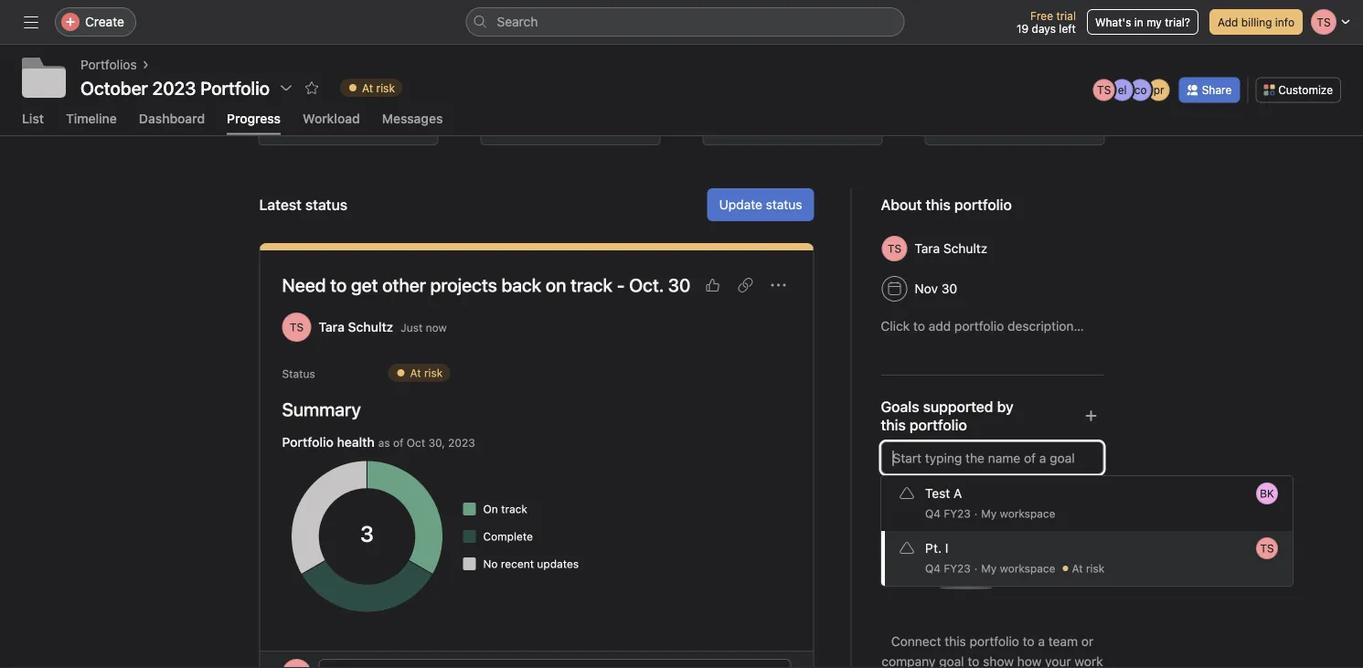 Task type: vqa. For each thing, say whether or not it's contained in the screenshot.
2nd the · from the bottom
yes



Task type: describe. For each thing, give the bounding box(es) containing it.
-
[[617, 274, 625, 296]]

at inside popup button
[[362, 81, 373, 94]]

now
[[426, 321, 447, 334]]

messages link
[[382, 111, 443, 135]]

nov
[[915, 281, 939, 296]]

my inside pt. i option
[[982, 563, 997, 575]]

latest status
[[259, 196, 348, 213]]

update status button
[[708, 188, 815, 221]]

19
[[1017, 22, 1029, 35]]

just
[[401, 321, 423, 334]]

· inside test a q4 fy23 · my workspace
[[975, 508, 978, 520]]

30 inside dropdown button
[[942, 281, 958, 296]]

progress link
[[227, 111, 281, 135]]

1 vertical spatial ts
[[290, 321, 304, 334]]

show
[[983, 654, 1014, 669]]

timeline link
[[66, 111, 117, 135]]

1 vertical spatial risk
[[424, 367, 443, 379]]

status
[[766, 197, 803, 212]]

1 horizontal spatial at
[[410, 367, 421, 379]]

pt. i
[[926, 541, 949, 556]]

messages
[[382, 111, 443, 126]]

share
[[1203, 84, 1232, 96]]

copy link image
[[739, 278, 753, 293]]

my
[[1147, 16, 1162, 28]]

risk inside popup button
[[376, 81, 395, 94]]

october
[[80, 77, 148, 98]]

team
[[1049, 634, 1078, 649]]

summary
[[282, 399, 361, 420]]

q4 inside pt. i option
[[926, 563, 941, 575]]

test
[[926, 486, 951, 501]]

dashboard link
[[139, 111, 205, 135]]

portfolio health
[[282, 435, 375, 450]]

status
[[282, 368, 315, 380]]

create button
[[55, 7, 136, 37]]

show options image
[[279, 80, 294, 95]]

goal
[[940, 654, 965, 669]]

your
[[1046, 654, 1072, 669]]

back
[[502, 274, 542, 296]]

or
[[1082, 634, 1094, 649]]

fy23 inside pt. i option
[[944, 563, 971, 575]]

list
[[22, 111, 44, 126]]

as
[[378, 437, 390, 449]]

ts inside pt. i option
[[1261, 542, 1275, 555]]

schultz for tara schultz just now
[[348, 320, 394, 335]]

q4 fy23 · my workspace
[[926, 563, 1056, 575]]

this
[[945, 634, 967, 649]]

free trial 19 days left
[[1017, 9, 1077, 35]]

customize
[[1279, 84, 1334, 96]]

in
[[1135, 16, 1144, 28]]

workload link
[[303, 111, 360, 135]]

how
[[1018, 654, 1042, 669]]

tara schultz just now
[[319, 320, 447, 335]]

dashboard
[[139, 111, 205, 126]]

goals
[[881, 398, 920, 416]]

0 horizontal spatial 30
[[668, 274, 691, 296]]

tara schultz button
[[874, 232, 1018, 265]]

october 2023 portfolio
[[80, 77, 270, 98]]

a
[[954, 486, 963, 501]]

search list box
[[466, 7, 905, 37]]

portfolios link
[[80, 55, 137, 75]]

oct.
[[630, 274, 664, 296]]

company
[[882, 654, 936, 669]]

update
[[720, 197, 763, 212]]

timeline
[[66, 111, 117, 126]]

info
[[1276, 16, 1295, 28]]

tara schultz link
[[319, 320, 394, 335]]

update status
[[720, 197, 803, 212]]

on track
[[483, 503, 528, 516]]

add
[[1218, 16, 1239, 28]]

30,
[[429, 437, 445, 449]]

need to get other projects back on track - oct. 30 link
[[282, 274, 691, 296]]

test a q4 fy23 · my workspace
[[926, 486, 1056, 520]]

get
[[351, 274, 378, 296]]

at inside pt. i option
[[1072, 563, 1084, 575]]

2 horizontal spatial to
[[1023, 634, 1035, 649]]

nov 30 button
[[874, 272, 988, 305]]



Task type: locate. For each thing, give the bounding box(es) containing it.
2 horizontal spatial risk
[[1087, 563, 1105, 575]]

at risk up or
[[1072, 563, 1105, 575]]

need
[[282, 274, 326, 296]]

0 vertical spatial schultz
[[944, 241, 988, 256]]

0 horizontal spatial at
[[362, 81, 373, 94]]

add parent goal image
[[1084, 409, 1099, 423]]

1 vertical spatial my
[[982, 563, 997, 575]]

0 vertical spatial ts
[[1098, 84, 1112, 96]]

track left '-'
[[571, 274, 613, 296]]

bk
[[1261, 488, 1275, 500]]

updates
[[537, 558, 579, 571]]

no recent updates
[[483, 558, 579, 571]]

0 vertical spatial q4
[[926, 508, 941, 520]]

1 horizontal spatial tara
[[915, 241, 940, 256]]

2 vertical spatial ts
[[1261, 542, 1275, 555]]

pt.
[[926, 541, 942, 556]]

ts down the need
[[290, 321, 304, 334]]

goals supported by this portfolio
[[881, 398, 1014, 434]]

ts left el
[[1098, 84, 1112, 96]]

2 my from the top
[[982, 563, 997, 575]]

1 my from the top
[[982, 508, 997, 520]]

2023 portfolio
[[152, 77, 270, 98]]

1 horizontal spatial to
[[968, 654, 980, 669]]

trial?
[[1166, 16, 1191, 28]]

fy23
[[944, 508, 971, 520], [944, 563, 971, 575]]

share button
[[1180, 77, 1241, 103]]

connect
[[892, 634, 942, 649]]

1 fy23 from the top
[[944, 508, 971, 520]]

schultz
[[944, 241, 988, 256], [348, 320, 394, 335]]

2 vertical spatial to
[[968, 654, 980, 669]]

schultz for tara schultz
[[944, 241, 988, 256]]

2 fy23 from the top
[[944, 563, 971, 575]]

at risk up the messages
[[362, 81, 395, 94]]

on
[[546, 274, 567, 296]]

2 horizontal spatial at
[[1072, 563, 1084, 575]]

1 vertical spatial q4
[[926, 563, 941, 575]]

1 vertical spatial ·
[[975, 563, 978, 575]]

this portfolio up tara schultz
[[926, 196, 1012, 213]]

0 vertical spatial my
[[982, 508, 997, 520]]

2023
[[448, 437, 475, 449]]

Start typing the name of a goal text field
[[881, 442, 1105, 475]]

to
[[330, 274, 347, 296], [1023, 634, 1035, 649], [968, 654, 980, 669]]

1 q4 from the top
[[926, 508, 941, 520]]

·
[[975, 508, 978, 520], [975, 563, 978, 575]]

2 horizontal spatial at risk
[[1072, 563, 1105, 575]]

1 horizontal spatial ts
[[1098, 84, 1112, 96]]

billing
[[1242, 16, 1273, 28]]

fy23 down a
[[944, 508, 971, 520]]

this portfolio down goals
[[881, 416, 968, 434]]

tara inside dropdown button
[[915, 241, 940, 256]]

at up or
[[1072, 563, 1084, 575]]

co
[[1135, 84, 1148, 96]]

customize button
[[1256, 77, 1342, 103]]

risk up or
[[1087, 563, 1105, 575]]

to left get
[[330, 274, 347, 296]]

of
[[393, 437, 404, 449]]

30 right oct.
[[668, 274, 691, 296]]

create
[[85, 14, 124, 29]]

portfolios
[[80, 57, 137, 72]]

2 horizontal spatial ts
[[1261, 542, 1275, 555]]

1 horizontal spatial at risk
[[410, 367, 443, 379]]

workspace
[[1000, 508, 1056, 520], [1000, 563, 1056, 575]]

workspace down the start typing the name of a goal text field
[[1000, 508, 1056, 520]]

my up 'q4 fy23 · my workspace'
[[982, 508, 997, 520]]

i
[[946, 541, 949, 556]]

days
[[1032, 22, 1056, 35]]

at down just
[[410, 367, 421, 379]]

0 horizontal spatial tara
[[319, 320, 345, 335]]

2 q4 from the top
[[926, 563, 941, 575]]

fy23 inside test a q4 fy23 · my workspace
[[944, 508, 971, 520]]

1 vertical spatial fy23
[[944, 563, 971, 575]]

2 workspace from the top
[[1000, 563, 1056, 575]]

projects
[[430, 274, 497, 296]]

free
[[1031, 9, 1054, 22]]

30 right nov
[[942, 281, 958, 296]]

tara for tara schultz
[[915, 241, 940, 256]]

0 horizontal spatial at risk
[[362, 81, 395, 94]]

at right add to starred image
[[362, 81, 373, 94]]

risk inside pt. i option
[[1087, 563, 1105, 575]]

at
[[362, 81, 373, 94], [410, 367, 421, 379], [1072, 563, 1084, 575]]

complete
[[483, 530, 533, 543]]

tara
[[915, 241, 940, 256], [319, 320, 345, 335]]

1 vertical spatial schultz
[[348, 320, 394, 335]]

1 horizontal spatial schultz
[[944, 241, 988, 256]]

trial
[[1057, 9, 1077, 22]]

risk
[[376, 81, 395, 94], [424, 367, 443, 379], [1087, 563, 1105, 575]]

pt. i option
[[882, 531, 1293, 586]]

q4 inside test a q4 fy23 · my workspace
[[926, 508, 941, 520]]

el
[[1118, 84, 1127, 96]]

list link
[[22, 111, 44, 135]]

supported
[[923, 398, 994, 416]]

nov 30
[[915, 281, 958, 296]]

0 vertical spatial risk
[[376, 81, 395, 94]]

ts down bk
[[1261, 542, 1275, 555]]

1 horizontal spatial track
[[571, 274, 613, 296]]

1 horizontal spatial 30
[[942, 281, 958, 296]]

2 vertical spatial risk
[[1087, 563, 1105, 575]]

0 horizontal spatial ts
[[290, 321, 304, 334]]

progress
[[227, 111, 281, 126]]

schultz down about this portfolio
[[944, 241, 988, 256]]

schultz left just
[[348, 320, 394, 335]]

1 vertical spatial track
[[501, 503, 528, 516]]

search button
[[466, 7, 905, 37]]

q4 down pt.
[[926, 563, 941, 575]]

need to get other projects back on track - oct. 30
[[282, 274, 691, 296]]

0 vertical spatial ·
[[975, 508, 978, 520]]

0 vertical spatial track
[[571, 274, 613, 296]]

what's in my trial? button
[[1088, 9, 1199, 35]]

risk up the messages
[[376, 81, 395, 94]]

2 · from the top
[[975, 563, 978, 575]]

recent
[[501, 558, 534, 571]]

at risk inside popup button
[[362, 81, 395, 94]]

2 vertical spatial at risk
[[1072, 563, 1105, 575]]

search
[[497, 14, 538, 29]]

q4
[[926, 508, 941, 520], [926, 563, 941, 575]]

1 vertical spatial at
[[410, 367, 421, 379]]

1 vertical spatial tara
[[319, 320, 345, 335]]

left
[[1060, 22, 1077, 35]]

workspace inside test a q4 fy23 · my workspace
[[1000, 508, 1056, 520]]

30
[[668, 274, 691, 296], [942, 281, 958, 296]]

0 vertical spatial at risk
[[362, 81, 395, 94]]

portfolio health as of oct 30, 2023
[[282, 435, 475, 450]]

expand sidebar image
[[24, 15, 38, 29]]

1 horizontal spatial risk
[[424, 367, 443, 379]]

my inside test a q4 fy23 · my workspace
[[982, 508, 997, 520]]

portfolio
[[970, 634, 1020, 649]]

pr
[[1154, 84, 1165, 96]]

more actions image
[[772, 278, 786, 293]]

tara down the need
[[319, 320, 345, 335]]

q4 down test
[[926, 508, 941, 520]]

track right on
[[501, 503, 528, 516]]

1 vertical spatial at risk
[[410, 367, 443, 379]]

to right goal
[[968, 654, 980, 669]]

workload
[[303, 111, 360, 126]]

about this portfolio
[[881, 196, 1012, 213]]

0 horizontal spatial track
[[501, 503, 528, 516]]

tara schultz
[[915, 241, 988, 256]]

this portfolio inside goals supported by this portfolio
[[881, 416, 968, 434]]

1 vertical spatial to
[[1023, 634, 1035, 649]]

tara up nov
[[915, 241, 940, 256]]

no
[[483, 558, 498, 571]]

0 vertical spatial tara
[[915, 241, 940, 256]]

what's in my trial?
[[1096, 16, 1191, 28]]

by
[[998, 398, 1014, 416]]

1 workspace from the top
[[1000, 508, 1056, 520]]

0 vertical spatial fy23
[[944, 508, 971, 520]]

· inside pt. i option
[[975, 563, 978, 575]]

what's
[[1096, 16, 1132, 28]]

0 vertical spatial to
[[330, 274, 347, 296]]

fy23 down i
[[944, 563, 971, 575]]

0 horizontal spatial risk
[[376, 81, 395, 94]]

add to starred image
[[305, 80, 319, 95]]

0 likes. click to like this task image
[[706, 278, 720, 293]]

workspace inside pt. i option
[[1000, 563, 1056, 575]]

0 vertical spatial at
[[362, 81, 373, 94]]

connect this portfolio to a team or company goal to show how your wor
[[882, 634, 1104, 669]]

0 horizontal spatial schultz
[[348, 320, 394, 335]]

workspace up a on the bottom of the page
[[1000, 563, 1056, 575]]

schultz inside dropdown button
[[944, 241, 988, 256]]

0 horizontal spatial to
[[330, 274, 347, 296]]

add billing info
[[1218, 16, 1295, 28]]

1 vertical spatial workspace
[[1000, 563, 1056, 575]]

2 vertical spatial at
[[1072, 563, 1084, 575]]

tara for tara schultz just now
[[319, 320, 345, 335]]

other
[[383, 274, 426, 296]]

at risk down now
[[410, 367, 443, 379]]

on
[[483, 503, 498, 516]]

1 vertical spatial this portfolio
[[881, 416, 968, 434]]

at risk inside pt. i option
[[1072, 563, 1105, 575]]

1 · from the top
[[975, 508, 978, 520]]

add billing info button
[[1210, 9, 1303, 35]]

risk down now
[[424, 367, 443, 379]]

about
[[881, 196, 922, 213]]

at risk
[[362, 81, 395, 94], [410, 367, 443, 379], [1072, 563, 1105, 575]]

track
[[571, 274, 613, 296], [501, 503, 528, 516]]

0 vertical spatial this portfolio
[[926, 196, 1012, 213]]

to left a on the bottom of the page
[[1023, 634, 1035, 649]]

my down test a q4 fy23 · my workspace
[[982, 563, 997, 575]]

0 vertical spatial workspace
[[1000, 508, 1056, 520]]



